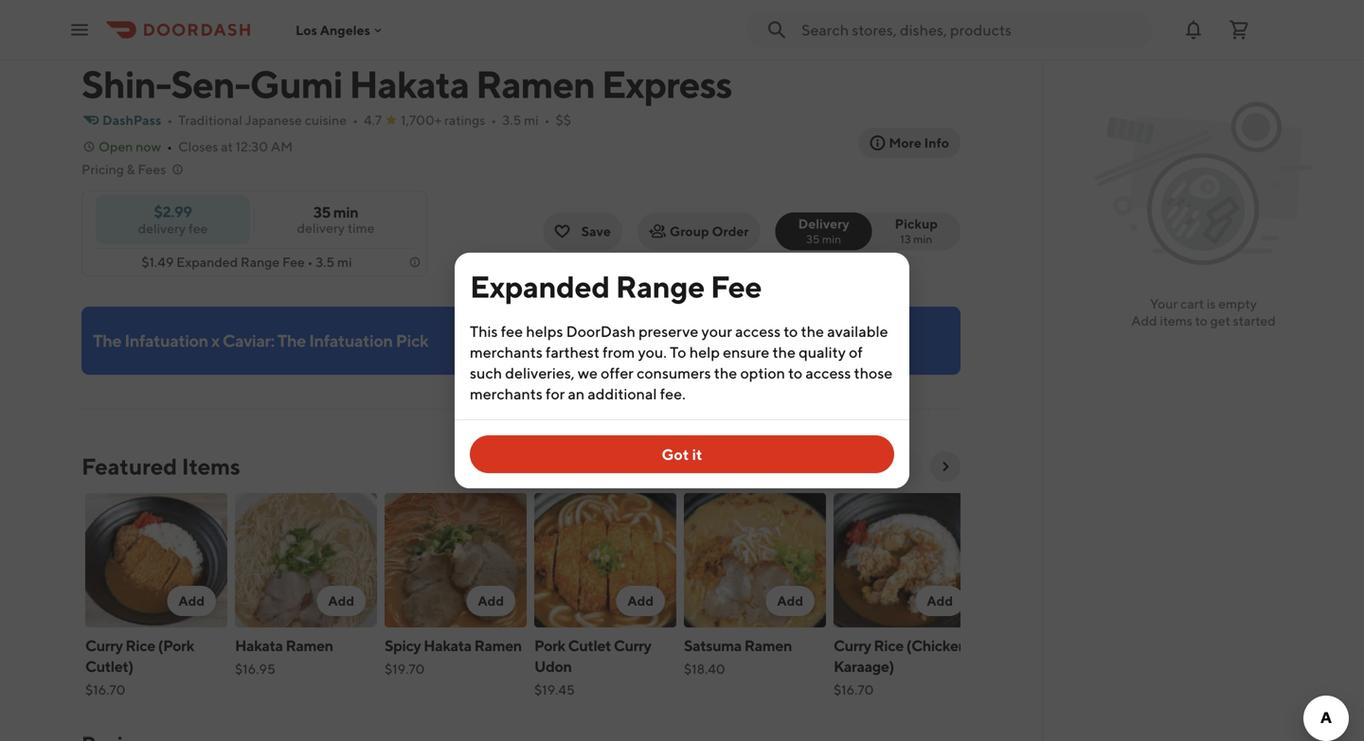 Task type: vqa. For each thing, say whether or not it's contained in the screenshot.
"1,700+ ratings •"
yes



Task type: locate. For each thing, give the bounding box(es) containing it.
1 horizontal spatial mi
[[524, 112, 539, 128]]

0 horizontal spatial the
[[93, 331, 121, 351]]

add button up (pork
[[167, 586, 216, 617]]

access down quality
[[806, 364, 851, 382]]

access
[[735, 323, 781, 341], [806, 364, 851, 382]]

ramen inside satsuma ramen $18.40
[[744, 637, 792, 655]]

1 vertical spatial 35
[[806, 233, 820, 246]]

add button up 'spicy hakata ramen $19.70'
[[466, 586, 515, 617]]

0 horizontal spatial infatuation
[[124, 331, 208, 351]]

pricing
[[81, 162, 124, 177]]

you.
[[638, 343, 667, 361]]

option
[[740, 364, 785, 382]]

curry inside curry rice (chicken karaage) $16.70
[[834, 637, 871, 655]]

0 horizontal spatial access
[[735, 323, 781, 341]]

merchants
[[470, 343, 543, 361], [470, 385, 543, 403]]

1 $16.70 from the left
[[85, 683, 125, 698]]

ramen down the hakata ramen image
[[286, 637, 333, 655]]

curry for curry rice (pork cutlet)
[[85, 637, 123, 655]]

hakata up 1,700+
[[349, 62, 469, 107]]

0 horizontal spatial rice
[[125, 637, 155, 655]]

expanded inside dialog
[[470, 269, 610, 305]]

delivery inside "$2.99 delivery fee"
[[138, 221, 186, 236]]

1 vertical spatial fee
[[501, 323, 523, 341]]

order methods option group
[[775, 213, 961, 251]]

add button up satsuma ramen $18.40
[[766, 586, 815, 617]]

add button up pork cutlet curry udon $19.45
[[616, 586, 665, 617]]

range up the infatuation x caviar: the infatuation pick
[[241, 254, 280, 270]]

your
[[1150, 296, 1178, 312]]

add button for spicy hakata ramen
[[466, 586, 515, 617]]

rice for cutlet)
[[125, 637, 155, 655]]

save button
[[543, 213, 622, 251]]

open
[[99, 139, 133, 154]]

ratings
[[444, 112, 485, 128]]

it
[[692, 446, 702, 464]]

0 horizontal spatial range
[[241, 254, 280, 270]]

add up satsuma ramen $18.40
[[777, 593, 803, 609]]

curry up the karaage)
[[834, 637, 871, 655]]

delivery left time in the left of the page
[[297, 220, 345, 236]]

pickup
[[895, 216, 938, 232]]

0 horizontal spatial 3.5
[[316, 254, 335, 270]]

min for delivery
[[822, 233, 841, 246]]

None radio
[[861, 213, 961, 251]]

35 left time in the left of the page
[[313, 203, 331, 221]]

1 the from the left
[[93, 331, 121, 351]]

35 inside "35 min delivery time"
[[313, 203, 331, 221]]

add up pork cutlet curry udon $19.45
[[628, 593, 654, 609]]

1 add button from the left
[[167, 586, 216, 617]]

• right ratings
[[491, 112, 497, 128]]

2 curry from the left
[[614, 637, 651, 655]]

the up option
[[772, 343, 796, 361]]

1 infatuation from the left
[[124, 331, 208, 351]]

mi left the $$
[[524, 112, 539, 128]]

1 horizontal spatial rice
[[874, 637, 904, 655]]

rice inside curry rice (pork cutlet) $16.70
[[125, 637, 155, 655]]

to up option
[[784, 323, 798, 341]]

0 horizontal spatial the
[[714, 364, 737, 382]]

expanded up helps
[[470, 269, 610, 305]]

range
[[241, 254, 280, 270], [616, 269, 705, 305]]

1 horizontal spatial range
[[616, 269, 705, 305]]

2 the from the left
[[277, 331, 306, 351]]

• right now
[[167, 139, 172, 154]]

traditional
[[178, 112, 242, 128]]

cuisine
[[305, 112, 347, 128]]

hakata ramen image
[[235, 494, 377, 628]]

$16.70 down cutlet)
[[85, 683, 125, 698]]

2 $16.70 from the left
[[834, 683, 874, 698]]

fee right the this
[[501, 323, 523, 341]]

los angeles
[[296, 22, 370, 38]]

fee inside dialog
[[710, 269, 762, 305]]

0 horizontal spatial fee
[[188, 221, 208, 236]]

expanded right $1.49
[[176, 254, 238, 270]]

farthest
[[546, 343, 600, 361]]

fees
[[138, 162, 166, 177]]

1 vertical spatial access
[[806, 364, 851, 382]]

curry rice (chicken karaage) image
[[834, 494, 976, 628]]

1 horizontal spatial $16.70
[[834, 683, 874, 698]]

0 vertical spatial 35
[[313, 203, 331, 221]]

none radio containing pickup
[[861, 213, 961, 251]]

got
[[662, 446, 689, 464]]

preserve
[[639, 323, 699, 341]]

merchants up such
[[470, 343, 543, 361]]

your
[[702, 323, 732, 341]]

fee up $1.49 expanded range fee • 3.5 mi
[[188, 221, 208, 236]]

additional
[[588, 385, 657, 403]]

expanded range fee dialog
[[455, 253, 909, 489]]

2 horizontal spatial curry
[[834, 637, 871, 655]]

3 curry from the left
[[834, 637, 871, 655]]

1 horizontal spatial min
[[822, 233, 841, 246]]

2 rice from the left
[[874, 637, 904, 655]]

dashpass
[[102, 112, 161, 128]]

such
[[470, 364, 502, 382]]

1 curry from the left
[[85, 637, 123, 655]]

curry rice (pork cutlet) image
[[85, 494, 227, 628]]

1 horizontal spatial delivery
[[297, 220, 345, 236]]

$16.70 inside curry rice (pork cutlet) $16.70
[[85, 683, 125, 698]]

curry inside curry rice (pork cutlet) $16.70
[[85, 637, 123, 655]]

add up hakata ramen $16.95
[[328, 593, 354, 609]]

1 horizontal spatial the
[[277, 331, 306, 351]]

6 add button from the left
[[916, 586, 964, 617]]

0 vertical spatial fee
[[188, 221, 208, 236]]

deliveries,
[[505, 364, 575, 382]]

fee
[[188, 221, 208, 236], [501, 323, 523, 341]]

the
[[801, 323, 824, 341], [772, 343, 796, 361], [714, 364, 737, 382]]

we
[[578, 364, 598, 382]]

1 horizontal spatial the
[[772, 343, 796, 361]]

at
[[221, 139, 233, 154]]

get
[[1210, 313, 1230, 329]]

add up (chicken
[[927, 593, 953, 609]]

quality
[[799, 343, 846, 361]]

infatuation left x
[[124, 331, 208, 351]]

hakata
[[349, 62, 469, 107], [235, 637, 283, 655], [424, 637, 472, 655]]

curry up cutlet)
[[85, 637, 123, 655]]

$16.70 inside curry rice (chicken karaage) $16.70
[[834, 683, 874, 698]]

curry rice (pork cutlet) $16.70
[[85, 637, 194, 698]]

curry right cutlet
[[614, 637, 651, 655]]

range up preserve
[[616, 269, 705, 305]]

cart
[[1181, 296, 1204, 312]]

add down 'your'
[[1131, 313, 1157, 329]]

add button for hakata ramen
[[317, 586, 366, 617]]

add
[[1131, 313, 1157, 329], [178, 593, 205, 609], [328, 593, 354, 609], [478, 593, 504, 609], [628, 593, 654, 609], [777, 593, 803, 609], [927, 593, 953, 609]]

cutlet
[[568, 637, 611, 655]]

consumers
[[637, 364, 711, 382]]

rice up the karaage)
[[874, 637, 904, 655]]

1 vertical spatial merchants
[[470, 385, 543, 403]]

$18.40
[[684, 662, 725, 677]]

an
[[568, 385, 585, 403]]

min down pickup
[[913, 233, 933, 246]]

1 horizontal spatial access
[[806, 364, 851, 382]]

0 horizontal spatial 35
[[313, 203, 331, 221]]

the down ensure on the right
[[714, 364, 737, 382]]

3.5 down "35 min delivery time"
[[316, 254, 335, 270]]

pricing & fees
[[81, 162, 166, 177]]

2 horizontal spatial min
[[913, 233, 933, 246]]

1 horizontal spatial fee
[[501, 323, 523, 341]]

3 add button from the left
[[466, 586, 515, 617]]

delivery
[[798, 216, 849, 232]]

rice inside curry rice (chicken karaage) $16.70
[[874, 637, 904, 655]]

12:30
[[236, 139, 268, 154]]

expanded
[[176, 254, 238, 270], [470, 269, 610, 305]]

5 add button from the left
[[766, 586, 815, 617]]

min down cuisine
[[333, 203, 358, 221]]

0 horizontal spatial curry
[[85, 637, 123, 655]]

access up ensure on the right
[[735, 323, 781, 341]]

0 vertical spatial 3.5
[[502, 112, 521, 128]]

1 horizontal spatial curry
[[614, 637, 651, 655]]

pricing & fees button
[[81, 160, 185, 179]]

min
[[333, 203, 358, 221], [822, 233, 841, 246], [913, 233, 933, 246]]

add up 'spicy hakata ramen $19.70'
[[478, 593, 504, 609]]

0 horizontal spatial $16.70
[[85, 683, 125, 698]]

infatuation left pick at the top of page
[[309, 331, 393, 351]]

hakata right the spicy at left bottom
[[424, 637, 472, 655]]

• down "35 min delivery time"
[[307, 254, 313, 270]]

1 rice from the left
[[125, 637, 155, 655]]

None radio
[[775, 213, 872, 251]]

delivery up $1.49
[[138, 221, 186, 236]]

3.5 right ratings
[[502, 112, 521, 128]]

spicy hakata ramen image
[[385, 494, 527, 628]]

4 add button from the left
[[616, 586, 665, 617]]

1 horizontal spatial fee
[[710, 269, 762, 305]]

express
[[601, 62, 732, 107]]

rice left (pork
[[125, 637, 155, 655]]

the
[[93, 331, 121, 351], [277, 331, 306, 351]]

hakata up $16.95
[[235, 637, 283, 655]]

0 horizontal spatial delivery
[[138, 221, 186, 236]]

• closes at 12:30 am
[[167, 139, 293, 154]]

now
[[136, 139, 161, 154]]

add for spicy hakata ramen
[[478, 593, 504, 609]]

curry inside pork cutlet curry udon $19.45
[[614, 637, 651, 655]]

0 items, open order cart image
[[1228, 18, 1250, 41]]

0 horizontal spatial mi
[[337, 254, 352, 270]]

add button up (chicken
[[916, 586, 964, 617]]

35
[[313, 203, 331, 221], [806, 233, 820, 246]]

those
[[854, 364, 893, 382]]

1 horizontal spatial infatuation
[[309, 331, 393, 351]]

the up quality
[[801, 323, 824, 341]]

mi down time in the left of the page
[[337, 254, 352, 270]]

shin-sen-gumi hakata ramen express image
[[99, 0, 171, 48]]

merchants down such
[[470, 385, 543, 403]]

ramen left pork
[[474, 637, 522, 655]]

1 vertical spatial mi
[[337, 254, 352, 270]]

traditional japanese cuisine
[[178, 112, 347, 128]]

$16.70 for cutlet)
[[85, 683, 125, 698]]

spicy
[[385, 637, 421, 655]]

add button up hakata ramen $16.95
[[317, 586, 366, 617]]

fee down "35 min delivery time"
[[282, 254, 305, 270]]

offer
[[601, 364, 634, 382]]

• left 4.7
[[353, 112, 358, 128]]

min inside the delivery 35 min
[[822, 233, 841, 246]]

to left get
[[1195, 313, 1208, 329]]

add for satsuma ramen
[[777, 593, 803, 609]]

0 horizontal spatial min
[[333, 203, 358, 221]]

curry
[[85, 637, 123, 655], [614, 637, 651, 655], [834, 637, 871, 655]]

infatuation
[[124, 331, 208, 351], [309, 331, 393, 351]]

0 vertical spatial merchants
[[470, 343, 543, 361]]

ramen right satsuma
[[744, 637, 792, 655]]

min down delivery at the right top of page
[[822, 233, 841, 246]]

0 vertical spatial access
[[735, 323, 781, 341]]

•
[[167, 112, 173, 128], [353, 112, 358, 128], [491, 112, 497, 128], [544, 112, 550, 128], [167, 139, 172, 154], [307, 254, 313, 270]]

35 down delivery at the right top of page
[[806, 233, 820, 246]]

pickup 13 min
[[895, 216, 938, 246]]

open now
[[99, 139, 161, 154]]

featured items
[[81, 453, 240, 480]]

karaage)
[[834, 658, 894, 676]]

1 horizontal spatial 35
[[806, 233, 820, 246]]

add up (pork
[[178, 593, 205, 609]]

$16.70 down the karaage)
[[834, 683, 874, 698]]

add for curry rice (chicken karaage)
[[927, 593, 953, 609]]

0 vertical spatial the
[[801, 323, 824, 341]]

min inside pickup 13 min
[[913, 233, 933, 246]]

$16.70 for karaage)
[[834, 683, 874, 698]]

2 add button from the left
[[317, 586, 366, 617]]

fee up your
[[710, 269, 762, 305]]

1 horizontal spatial expanded
[[470, 269, 610, 305]]



Task type: describe. For each thing, give the bounding box(es) containing it.
got it
[[662, 446, 702, 464]]

• right dashpass
[[167, 112, 173, 128]]

hakata ramen $16.95
[[235, 637, 333, 677]]

add for hakata ramen
[[328, 593, 354, 609]]

ensure
[[723, 343, 769, 361]]

more info
[[889, 135, 949, 151]]

min inside "35 min delivery time"
[[333, 203, 358, 221]]

notification bell image
[[1182, 18, 1205, 41]]

group order button
[[637, 213, 760, 251]]

add for pork cutlet curry udon
[[628, 593, 654, 609]]

add button for pork cutlet curry udon
[[616, 586, 665, 617]]

help
[[689, 343, 720, 361]]

is
[[1207, 296, 1216, 312]]

ramen inside hakata ramen $16.95
[[286, 637, 333, 655]]

more info button
[[859, 128, 961, 158]]

1 vertical spatial the
[[772, 343, 796, 361]]

doordash
[[566, 323, 636, 341]]

from
[[603, 343, 635, 361]]

1,700+ ratings •
[[401, 112, 497, 128]]

hakata inside 'spicy hakata ramen $19.70'
[[424, 637, 472, 655]]

expanded range fee
[[470, 269, 762, 305]]

add for curry rice (pork cutlet)
[[178, 593, 205, 609]]

2 vertical spatial the
[[714, 364, 737, 382]]

curry for curry rice (chicken karaage)
[[834, 637, 871, 655]]

range inside dialog
[[616, 269, 705, 305]]

add button for curry rice (chicken karaage)
[[916, 586, 964, 617]]

the infatuation x caviar: the infatuation pick
[[93, 331, 428, 351]]

2 merchants from the top
[[470, 385, 543, 403]]

add inside your cart is empty add items to get started
[[1131, 313, 1157, 329]]

fee inside this fee helps doordash preserve your access to the available merchants farthest from you. to help ensure the quality of such deliveries, we offer consumers the option to access those merchants for an additional fee.
[[501, 323, 523, 341]]

featured
[[81, 453, 177, 480]]

35 min delivery time
[[297, 203, 375, 236]]

3.5 mi • $$
[[502, 112, 571, 128]]

add button for curry rice (pork cutlet)
[[167, 586, 216, 617]]

35 inside the delivery 35 min
[[806, 233, 820, 246]]

group order
[[670, 224, 749, 239]]

satsuma ramen image
[[684, 494, 826, 628]]

pork cutlet curry udon image
[[534, 494, 676, 628]]

next button of carousel image
[[938, 459, 953, 475]]

featured items heading
[[81, 452, 240, 482]]

to inside your cart is empty add items to get started
[[1195, 313, 1208, 329]]

none radio containing delivery
[[775, 213, 872, 251]]

1 vertical spatial 3.5
[[316, 254, 335, 270]]

$19.70
[[385, 662, 425, 677]]

• left the $$
[[544, 112, 550, 128]]

$16.95
[[235, 662, 275, 677]]

spicy hakata ramen $19.70
[[385, 637, 522, 677]]

curry rice (chicken karaage) $16.70
[[834, 637, 967, 698]]

rice for karaage)
[[874, 637, 904, 655]]

sen-
[[171, 62, 250, 107]]

ramen inside 'spicy hakata ramen $19.70'
[[474, 637, 522, 655]]

items
[[182, 453, 240, 480]]

min for pickup
[[913, 233, 933, 246]]

group
[[670, 224, 709, 239]]

delivery 35 min
[[798, 216, 849, 246]]

am
[[271, 139, 293, 154]]

for
[[546, 385, 565, 403]]

pork
[[534, 637, 565, 655]]

fee inside "$2.99 delivery fee"
[[188, 221, 208, 236]]

to right option
[[788, 364, 803, 382]]

4.7
[[364, 112, 382, 128]]

udon
[[534, 658, 572, 676]]

to
[[670, 343, 686, 361]]

closes
[[178, 139, 218, 154]]

japanese
[[245, 112, 302, 128]]

items
[[1160, 313, 1193, 329]]

add button for satsuma ramen
[[766, 586, 815, 617]]

cutlet)
[[85, 658, 133, 676]]

$19.45
[[534, 683, 575, 698]]

0 horizontal spatial expanded
[[176, 254, 238, 270]]

0 horizontal spatial fee
[[282, 254, 305, 270]]

x
[[211, 331, 219, 351]]

1 horizontal spatial 3.5
[[502, 112, 521, 128]]

pick
[[396, 331, 428, 351]]

more
[[889, 135, 922, 151]]

&
[[127, 162, 135, 177]]

this fee helps doordash preserve your access to the available merchants farthest from you. to help ensure the quality of such deliveries, we offer consumers the option to access those merchants for an additional fee.
[[470, 323, 893, 403]]

fee.
[[660, 385, 686, 403]]

empty
[[1218, 296, 1257, 312]]

$1.49 expanded range fee • 3.5 mi
[[142, 254, 352, 270]]

info
[[924, 135, 949, 151]]

delivery inside "35 min delivery time"
[[297, 220, 345, 236]]

open menu image
[[68, 18, 91, 41]]

your cart is empty add items to get started
[[1131, 296, 1276, 329]]

1,700+
[[401, 112, 442, 128]]

satsuma ramen $18.40
[[684, 637, 792, 677]]

2 horizontal spatial the
[[801, 323, 824, 341]]

$1.49 expanded range fee • 3.5 mi image
[[407, 255, 423, 270]]

ramen up 3.5 mi • $$
[[476, 62, 595, 107]]

0 vertical spatial mi
[[524, 112, 539, 128]]

los
[[296, 22, 317, 38]]

$2.99 delivery fee
[[138, 203, 208, 236]]

2 infatuation from the left
[[309, 331, 393, 351]]

of
[[849, 343, 863, 361]]

previous button of carousel image
[[900, 459, 915, 475]]

helps
[[526, 323, 563, 341]]

1 merchants from the top
[[470, 343, 543, 361]]

(chicken
[[906, 637, 967, 655]]

this
[[470, 323, 498, 341]]

angeles
[[320, 22, 370, 38]]

$$
[[556, 112, 571, 128]]

started
[[1233, 313, 1276, 329]]

hakata inside hakata ramen $16.95
[[235, 637, 283, 655]]

available
[[827, 323, 888, 341]]

$2.99
[[154, 203, 192, 221]]

$1.49
[[142, 254, 174, 270]]

got it button
[[470, 436, 894, 474]]

shin-sen-gumi hakata ramen express
[[81, 62, 732, 107]]

gumi
[[250, 62, 342, 107]]

13
[[900, 233, 911, 246]]

(pork
[[158, 637, 194, 655]]

dashpass •
[[102, 112, 173, 128]]



